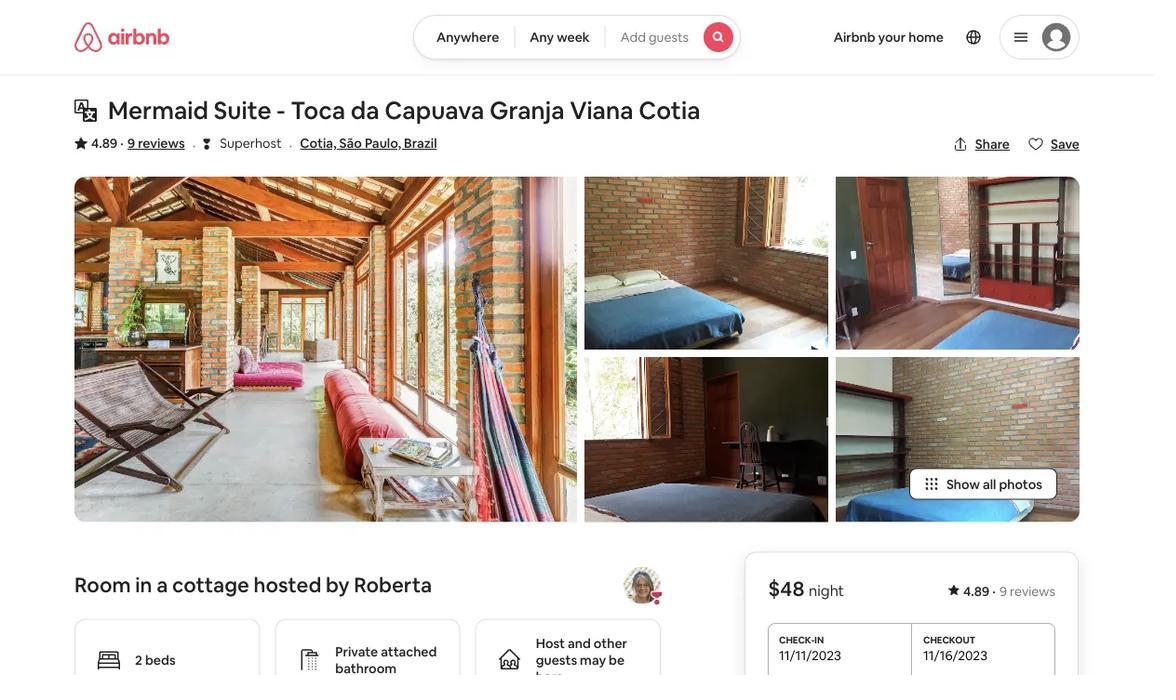 Task type: describe. For each thing, give the bounding box(es) containing it.
here
[[536, 669, 564, 676]]

any week
[[530, 29, 590, 46]]

none search field containing anywhere
[[413, 15, 741, 60]]

mermaid suite - toca da capuava granja viana cotia image 4 image
[[836, 177, 1080, 350]]

toca
[[291, 95, 346, 126]]

1 horizontal spatial reviews
[[1010, 583, 1056, 600]]

show
[[947, 476, 980, 493]]

hosted
[[254, 573, 321, 599]]

-
[[277, 95, 286, 126]]

1 horizontal spatial 4.89 · 9 reviews
[[964, 583, 1056, 600]]

in
[[135, 573, 152, 599]]

cotia,
[[300, 135, 337, 152]]

mermaid suite - toca da capuava granja viana cotia image 1 image
[[74, 177, 577, 523]]

airbnb your home
[[834, 29, 944, 46]]

viana
[[570, 95, 634, 126]]

a
[[157, 573, 168, 599]]

week
[[557, 29, 590, 46]]

private attached bathroom
[[335, 644, 437, 676]]

private
[[335, 644, 378, 661]]

attached
[[381, 644, 437, 661]]

share button
[[946, 128, 1018, 160]]

beds
[[145, 652, 176, 669]]

other
[[594, 636, 628, 652]]

9 reviews button
[[127, 134, 185, 153]]

$48 night
[[768, 576, 844, 602]]

da
[[351, 95, 379, 126]]

cotia
[[639, 95, 701, 126]]

by
[[326, 573, 350, 599]]

profile element
[[764, 0, 1080, 74]]

host
[[536, 636, 565, 652]]

0 horizontal spatial 9
[[127, 135, 135, 152]]

󰀃
[[203, 135, 210, 152]]

may
[[580, 652, 606, 669]]

cotia, são paulo, brazil button
[[300, 132, 437, 155]]

guests inside button
[[649, 29, 689, 46]]

home
[[909, 29, 944, 46]]

0 horizontal spatial 4.89
[[91, 135, 118, 152]]

bathroom
[[335, 661, 397, 676]]

0 vertical spatial reviews
[[138, 135, 185, 152]]

granja
[[490, 95, 565, 126]]

capuava
[[385, 95, 485, 126]]

room
[[74, 573, 131, 599]]

anywhere
[[437, 29, 499, 46]]

any week button
[[514, 15, 606, 60]]



Task type: vqa. For each thing, say whether or not it's contained in the screenshot.
attached
yes



Task type: locate. For each thing, give the bounding box(es) containing it.
são
[[339, 135, 362, 152]]

4.89 · 9 reviews down mermaid
[[91, 135, 185, 152]]

add guests button
[[605, 15, 741, 60]]

your
[[879, 29, 906, 46]]

photos
[[999, 476, 1043, 493]]

0 vertical spatial guests
[[649, 29, 689, 46]]

·
[[120, 135, 124, 152], [192, 135, 196, 155], [289, 135, 293, 155], [993, 583, 996, 600]]

save
[[1051, 136, 1080, 153]]

brazil
[[404, 135, 437, 152]]

airbnb your home link
[[823, 18, 955, 57]]

roberta is a superhost. image
[[650, 592, 665, 607]]

superhost
[[220, 135, 282, 152]]

0 vertical spatial 4.89
[[91, 135, 118, 152]]

share
[[976, 136, 1010, 153]]

mermaid
[[108, 95, 209, 126]]

4.89 · 9 reviews
[[91, 135, 185, 152], [964, 583, 1056, 600]]

1 horizontal spatial 4.89
[[964, 583, 990, 600]]

room in a cottage hosted by roberta
[[74, 573, 432, 599]]

mermaid suite - toca da capuava granja viana cotia image 3 image
[[585, 357, 829, 523]]

guests
[[649, 29, 689, 46], [536, 652, 577, 669]]

$48
[[768, 576, 805, 602]]

add guests
[[621, 29, 689, 46]]

1 vertical spatial guests
[[536, 652, 577, 669]]

night
[[809, 582, 844, 601]]

None search field
[[413, 15, 741, 60]]

airbnb
[[834, 29, 876, 46]]

show all photos button
[[910, 469, 1058, 501]]

and
[[568, 636, 591, 652]]

paulo,
[[365, 135, 401, 152]]

suite
[[214, 95, 271, 126]]

0 horizontal spatial reviews
[[138, 135, 185, 152]]

1 horizontal spatial 9
[[1000, 583, 1007, 600]]

1 horizontal spatial guests
[[649, 29, 689, 46]]

roberta
[[354, 573, 432, 599]]

4.89 up 11/16/2023
[[964, 583, 990, 600]]

add
[[621, 29, 646, 46]]

0 vertical spatial 4.89 · 9 reviews
[[91, 135, 185, 152]]

guests left may
[[536, 652, 577, 669]]

11/11/2023
[[779, 648, 842, 665]]

anywhere button
[[413, 15, 515, 60]]

2 beds
[[135, 652, 176, 669]]

1 vertical spatial 4.89 · 9 reviews
[[964, 583, 1056, 600]]

· cotia, são paulo, brazil
[[289, 135, 437, 155]]

4.89 down automatically translated title: mermaid suite - toca da capuava granja viana cotia image
[[91, 135, 118, 152]]

1 vertical spatial 4.89
[[964, 583, 990, 600]]

11/16/2023
[[924, 648, 988, 665]]

cottage
[[172, 573, 249, 599]]

guests right add
[[649, 29, 689, 46]]

any
[[530, 29, 554, 46]]

automatically translated title: mermaid suite - toca da capuava granja viana cotia image
[[74, 100, 97, 122]]

1 vertical spatial 9
[[1000, 583, 1007, 600]]

0 vertical spatial 9
[[127, 135, 135, 152]]

roberta image
[[624, 568, 661, 605], [624, 568, 661, 605]]

save button
[[1021, 128, 1087, 160]]

all
[[983, 476, 997, 493]]

show all photos
[[947, 476, 1043, 493]]

4.89 · 9 reviews up 11/16/2023
[[964, 583, 1056, 600]]

0 horizontal spatial guests
[[536, 652, 577, 669]]

9
[[127, 135, 135, 152], [1000, 583, 1007, 600]]

host and other guests may be here
[[536, 636, 628, 676]]

mermaid suite - toca da capuava granja viana cotia image 2 image
[[585, 177, 829, 350]]

mermaid suite - toca da capuava granja viana cotia
[[108, 95, 701, 126]]

be
[[609, 652, 625, 669]]

4.89
[[91, 135, 118, 152], [964, 583, 990, 600]]

· inside · cotia, são paulo, brazil
[[289, 135, 293, 155]]

guests inside host and other guests may be here
[[536, 652, 577, 669]]

reviews
[[138, 135, 185, 152], [1010, 583, 1056, 600]]

2
[[135, 652, 142, 669]]

mermaid suite - toca da capuava granja viana cotia image 5 image
[[836, 357, 1080, 523]]

1 vertical spatial reviews
[[1010, 583, 1056, 600]]

0 horizontal spatial 4.89 · 9 reviews
[[91, 135, 185, 152]]



